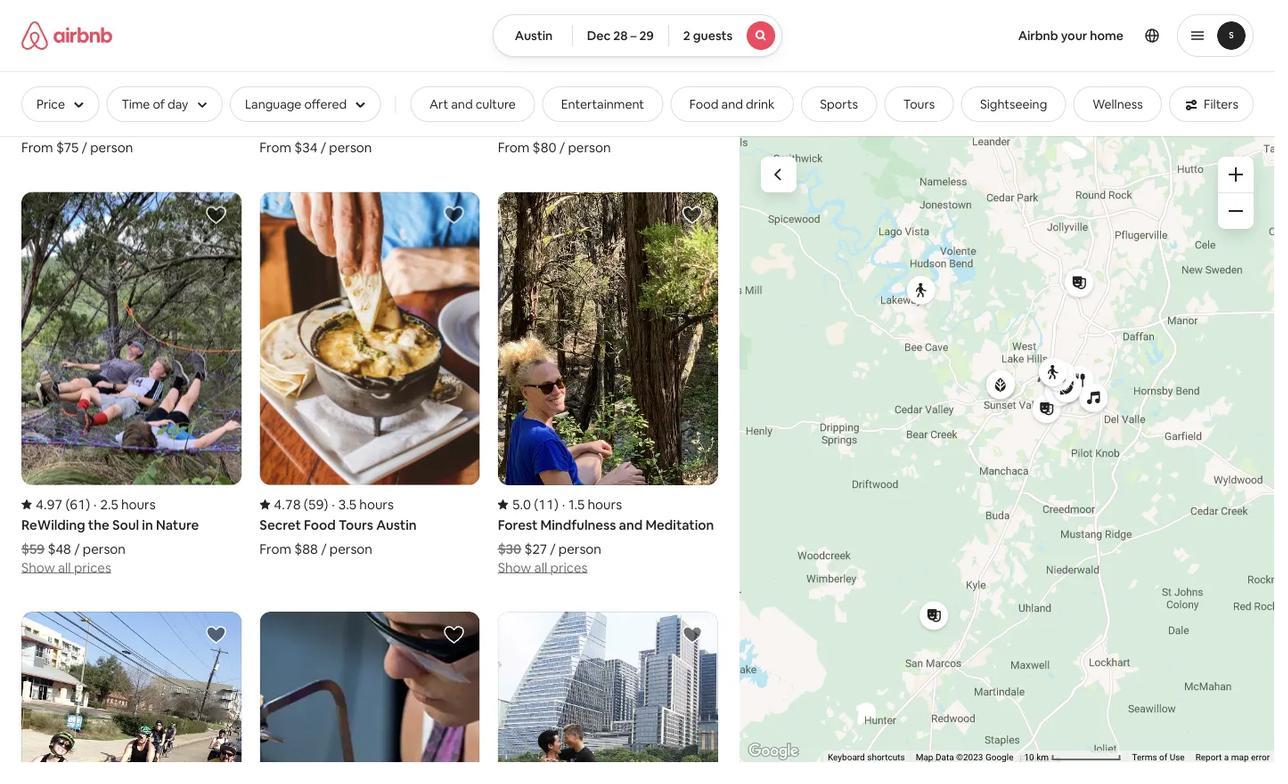 Task type: locate. For each thing, give the bounding box(es) containing it.
add to wishlist image
[[444, 205, 465, 226], [205, 625, 227, 647], [444, 625, 465, 647]]

zoom in image
[[1229, 168, 1243, 182]]

person down the
[[83, 541, 126, 558]]

5.0 (53)
[[36, 95, 82, 112]]

show all prices button for all
[[21, 558, 111, 577]]

person inside rewilding the soul in nature $59 $48 / person show all prices
[[83, 541, 126, 558]]

from down belly
[[260, 139, 291, 157]]

0 horizontal spatial prices
[[74, 560, 111, 577]]

0 horizontal spatial and
[[451, 96, 473, 112]]

austin left dec
[[515, 28, 553, 44]]

1 show from the left
[[21, 560, 55, 577]]

1
[[323, 95, 328, 112]]

from
[[21, 139, 53, 157], [260, 139, 291, 157], [498, 139, 530, 157], [260, 541, 291, 558]]

tour inside texas tesla taco tour from $80 / person
[[604, 115, 633, 133]]

· 2 hours
[[86, 95, 137, 112]]

/ inside belly dance back yard beats from $34 / person
[[321, 139, 326, 157]]

day
[[168, 96, 188, 112]]

2 tour from the left
[[604, 115, 633, 133]]

10
[[1024, 753, 1034, 763]]

2 show all prices button from the left
[[498, 558, 588, 577]]

/ inside rewilding the soul in nature $59 $48 / person show all prices
[[74, 541, 80, 558]]

1 horizontal spatial food
[[690, 96, 719, 112]]

· left 1.5
[[562, 497, 565, 514]]

show all prices button inside 'rewilding the soul in nature' group
[[21, 558, 111, 577]]

Entertainment button
[[542, 86, 663, 122]]

2 all from the left
[[534, 560, 547, 577]]

2 left guests
[[683, 28, 691, 44]]

0 horizontal spatial food
[[304, 517, 336, 534]]

austin street eats e-bike tour group
[[21, 0, 242, 157]]

· right (53) on the top of page
[[86, 95, 89, 112]]

hours for 3.5 hours
[[359, 497, 394, 514]]

austin inside secret food tours austin from $88 / person
[[376, 517, 417, 534]]

5.0 for 5.0 (53)
[[36, 95, 55, 112]]

· inside secret food tours austin group
[[332, 497, 335, 514]]

austin for austin
[[515, 28, 553, 44]]

2 vertical spatial austin
[[376, 517, 417, 534]]

austin for austin street eats e-bike tour from $75 / person
[[21, 115, 62, 133]]

hours right 3.5
[[359, 497, 394, 514]]

$34
[[294, 139, 318, 157]]

2 inside austin street eats e-bike tour group
[[92, 95, 100, 112]]

prices down mindfulness at left
[[550, 560, 588, 577]]

5.0 inside texas tesla taco tour group
[[512, 95, 531, 112]]

report
[[1196, 753, 1222, 763]]

2 inside "2 guests" button
[[683, 28, 691, 44]]

all down $27
[[534, 560, 547, 577]]

3.5
[[339, 497, 357, 514]]

0 horizontal spatial 2
[[92, 95, 100, 112]]

person inside secret food tours austin from $88 / person
[[330, 541, 372, 558]]

street
[[65, 115, 104, 133]]

tour down entertainment
[[604, 115, 633, 133]]

from inside secret food tours austin from $88 / person
[[260, 541, 291, 558]]

the
[[88, 517, 109, 534]]

Wellness button
[[1074, 86, 1162, 122]]

0 vertical spatial 2
[[683, 28, 691, 44]]

5.0 (6)
[[274, 95, 312, 112]]

· inside belly dance back yard beats group
[[316, 95, 319, 112]]

· inside forest mindfulness and meditation group
[[562, 497, 565, 514]]

–
[[631, 28, 637, 44]]

yard
[[369, 115, 397, 133]]

show inside rewilding the soul in nature $59 $48 / person show all prices
[[21, 560, 55, 577]]

0 horizontal spatial show all prices button
[[21, 558, 111, 577]]

$30
[[498, 541, 522, 558]]

1 horizontal spatial show
[[498, 560, 531, 577]]

person
[[90, 139, 133, 157], [329, 139, 372, 157], [568, 139, 611, 157], [83, 541, 126, 558], [330, 541, 372, 558], [559, 541, 602, 558]]

hours inside texas tesla taco tour group
[[579, 95, 614, 112]]

person down mindfulness at left
[[559, 541, 602, 558]]

forest mindfulness and meditation $30 $27 / person show all prices
[[498, 517, 714, 577]]

·
[[86, 95, 89, 112], [316, 95, 319, 112], [562, 95, 565, 112], [94, 497, 97, 514], [332, 497, 335, 514], [562, 497, 565, 514]]

food down '(59)'
[[304, 517, 336, 534]]

hours inside austin street eats e-bike tour group
[[103, 95, 137, 112]]

show
[[21, 560, 55, 577], [498, 560, 531, 577]]

4.97 (61)
[[36, 497, 90, 514]]

· for · 1 hour
[[316, 95, 319, 112]]

/ right $27
[[550, 541, 556, 558]]

5.0 left (53) on the top of page
[[36, 95, 55, 112]]

1 all from the left
[[58, 560, 71, 577]]

5.0 up texas
[[512, 95, 531, 112]]

· for · 3.5 hours
[[332, 497, 335, 514]]

/ right $48
[[74, 541, 80, 558]]

texas tesla taco tour from $80 / person
[[498, 115, 633, 157]]

time
[[122, 96, 150, 112]]

1 show all prices button from the left
[[21, 558, 111, 577]]

· left "1"
[[316, 95, 319, 112]]

austin down · 3.5 hours
[[376, 517, 417, 534]]

Art and culture button
[[411, 86, 535, 122]]

person inside austin street eats e-bike tour from $75 / person
[[90, 139, 133, 157]]

1 vertical spatial food
[[304, 517, 336, 534]]

add to wishlist image inside secret food tours austin group
[[444, 205, 465, 226]]

hours up the 'eats'
[[103, 95, 137, 112]]

from down secret
[[260, 541, 291, 558]]

5.0 out of 5 average rating,  48 reviews image
[[498, 95, 559, 112]]

secret food tours austin group
[[260, 192, 480, 558]]

show inside forest mindfulness and meditation $30 $27 / person show all prices
[[498, 560, 531, 577]]

· inside 'rewilding the soul in nature' group
[[94, 497, 97, 514]]

culture
[[476, 96, 516, 112]]

mindfulness
[[541, 517, 616, 534]]

austin
[[515, 28, 553, 44], [21, 115, 62, 133], [376, 517, 417, 534]]

texas tesla taco tour group
[[498, 0, 718, 157]]

4.78 (59)
[[274, 497, 328, 514]]

all down $48
[[58, 560, 71, 577]]

price
[[37, 96, 65, 112]]

1 vertical spatial austin
[[21, 115, 62, 133]]

10 km button
[[1019, 751, 1127, 764]]

tours down · 3.5 hours
[[339, 517, 373, 534]]

person down the 'eats'
[[90, 139, 133, 157]]

prices inside forest mindfulness and meditation $30 $27 / person show all prices
[[550, 560, 588, 577]]

price button
[[21, 86, 99, 122]]

None search field
[[493, 14, 783, 57]]

of inside dropdown button
[[153, 96, 165, 112]]

(11)
[[534, 497, 559, 514]]

food left drink
[[690, 96, 719, 112]]

· for · 1.5 hours
[[562, 497, 565, 514]]

and for art
[[451, 96, 473, 112]]

hours inside secret food tours austin group
[[359, 497, 394, 514]]

hours up the taco
[[579, 95, 614, 112]]

2 show from the left
[[498, 560, 531, 577]]

0 vertical spatial tours
[[904, 96, 935, 112]]

austin down price
[[21, 115, 62, 133]]

hours right 1.5
[[588, 497, 622, 514]]

hours up in
[[121, 497, 156, 514]]

rewilding the soul in nature $59 $48 / person show all prices
[[21, 517, 199, 577]]

5.0 inside austin street eats e-bike tour group
[[36, 95, 55, 112]]

and left drink
[[722, 96, 743, 112]]

$88
[[294, 541, 318, 558]]

5.0 up forest
[[512, 497, 531, 514]]

1 horizontal spatial and
[[619, 517, 643, 534]]

food
[[690, 96, 719, 112], [304, 517, 336, 534]]

1 horizontal spatial 2
[[683, 28, 691, 44]]

/
[[82, 139, 87, 157], [321, 139, 326, 157], [559, 139, 565, 157], [74, 541, 80, 558], [321, 541, 327, 558], [550, 541, 556, 558]]

tour inside austin street eats e-bike tour from $75 / person
[[179, 115, 207, 133]]

taco
[[571, 115, 601, 133]]

0 horizontal spatial tours
[[339, 517, 373, 534]]

km
[[1037, 753, 1049, 763]]

austin inside button
[[515, 28, 553, 44]]

· inside austin street eats e-bike tour group
[[86, 95, 89, 112]]

all inside rewilding the soul in nature $59 $48 / person show all prices
[[58, 560, 71, 577]]

tesla
[[537, 115, 568, 133]]

show all prices button inside forest mindfulness and meditation group
[[498, 558, 588, 577]]

sightseeing
[[980, 96, 1048, 112]]

soul
[[112, 517, 139, 534]]

2 up 'street'
[[92, 95, 100, 112]]

show all prices button down forest
[[498, 558, 588, 577]]

person inside forest mindfulness and meditation $30 $27 / person show all prices
[[559, 541, 602, 558]]

/ right $80 at left
[[559, 139, 565, 157]]

1 vertical spatial of
[[1160, 753, 1168, 763]]

nature
[[156, 517, 199, 534]]

austin button
[[493, 14, 573, 57]]

(59)
[[304, 497, 328, 514]]

2 prices from the left
[[550, 560, 588, 577]]

· for · 3 hours
[[562, 95, 565, 112]]

google map
showing 20 experiences. region
[[740, 135, 1275, 764]]

profile element
[[804, 0, 1254, 71]]

of
[[153, 96, 165, 112], [1160, 753, 1168, 763]]

add to wishlist image
[[205, 205, 227, 226], [682, 205, 703, 226], [682, 625, 703, 647]]

2.5
[[100, 497, 118, 514]]

©2023
[[956, 753, 983, 763]]

show all prices button down rewilding
[[21, 558, 111, 577]]

/ right $75
[[82, 139, 87, 157]]

/ right $88
[[321, 541, 327, 558]]

1 vertical spatial tours
[[339, 517, 373, 534]]

0 vertical spatial food
[[690, 96, 719, 112]]

$75
[[56, 139, 79, 157]]

5.0 left (6)
[[274, 95, 293, 112]]

terms of use link
[[1132, 753, 1185, 763]]

person down the taco
[[568, 139, 611, 157]]

$48
[[48, 541, 71, 558]]

back
[[336, 115, 366, 133]]

food inside secret food tours austin from $88 / person
[[304, 517, 336, 534]]

belly
[[260, 115, 289, 133]]

1 tour from the left
[[179, 115, 207, 133]]

from down texas
[[498, 139, 530, 157]]

(6)
[[296, 95, 312, 112]]

· left 2.5
[[94, 497, 97, 514]]

· inside texas tesla taco tour group
[[562, 95, 565, 112]]

and down · 1.5 hours
[[619, 517, 643, 534]]

2 horizontal spatial and
[[722, 96, 743, 112]]

0 vertical spatial of
[[153, 96, 165, 112]]

use
[[1170, 753, 1185, 763]]

and right art
[[451, 96, 473, 112]]

0 horizontal spatial of
[[153, 96, 165, 112]]

5.0 inside forest mindfulness and meditation group
[[512, 497, 531, 514]]

· 3 hours
[[562, 95, 614, 112]]

1 horizontal spatial of
[[1160, 753, 1168, 763]]

of left day
[[153, 96, 165, 112]]

person down 3.5
[[330, 541, 372, 558]]

hours inside forest mindfulness and meditation group
[[588, 497, 622, 514]]

tour down day
[[179, 115, 207, 133]]

1 horizontal spatial tours
[[904, 96, 935, 112]]

person inside belly dance back yard beats from $34 / person
[[329, 139, 372, 157]]

show down $59
[[21, 560, 55, 577]]

add to wishlist image for 2.5 hours
[[205, 205, 227, 226]]

tours right sports button
[[904, 96, 935, 112]]

from left $75
[[21, 139, 53, 157]]

1 horizontal spatial show all prices button
[[498, 558, 588, 577]]

2 guests
[[683, 28, 733, 44]]

0 horizontal spatial show
[[21, 560, 55, 577]]

1 horizontal spatial tour
[[604, 115, 633, 133]]

and
[[451, 96, 473, 112], [722, 96, 743, 112], [619, 517, 643, 534]]

beats
[[400, 115, 436, 133]]

0 horizontal spatial austin
[[21, 115, 62, 133]]

0 vertical spatial austin
[[515, 28, 553, 44]]

person down back
[[329, 139, 372, 157]]

0 horizontal spatial tour
[[179, 115, 207, 133]]

1 prices from the left
[[74, 560, 111, 577]]

· left 3.5
[[332, 497, 335, 514]]

of left use
[[1160, 753, 1168, 763]]

5.0
[[36, 95, 55, 112], [274, 95, 293, 112], [512, 95, 531, 112], [512, 497, 531, 514]]

tours inside secret food tours austin from $88 / person
[[339, 517, 373, 534]]

· left 3
[[562, 95, 565, 112]]

rewilding
[[21, 517, 85, 534]]

1 horizontal spatial prices
[[550, 560, 588, 577]]

/ right $34
[[321, 139, 326, 157]]

1 horizontal spatial austin
[[376, 517, 417, 534]]

prices down the
[[74, 560, 111, 577]]

2 horizontal spatial austin
[[515, 28, 553, 44]]

hours
[[103, 95, 137, 112], [579, 95, 614, 112], [121, 497, 156, 514], [359, 497, 394, 514], [588, 497, 622, 514]]

4.97
[[36, 497, 63, 514]]

guests
[[693, 28, 733, 44]]

hours inside 'rewilding the soul in nature' group
[[121, 497, 156, 514]]

show down $30
[[498, 560, 531, 577]]

0 horizontal spatial all
[[58, 560, 71, 577]]

5.0 out of 5 average rating,  53 reviews image
[[21, 95, 82, 112]]

1 vertical spatial 2
[[92, 95, 100, 112]]

austin inside austin street eats e-bike tour from $75 / person
[[21, 115, 62, 133]]

4.97 out of 5 average rating,  61 reviews image
[[21, 497, 90, 514]]

5.0 inside belly dance back yard beats group
[[274, 95, 293, 112]]

tours inside tours button
[[904, 96, 935, 112]]

and inside forest mindfulness and meditation $30 $27 / person show all prices
[[619, 517, 643, 534]]

language
[[245, 96, 302, 112]]

1 horizontal spatial all
[[534, 560, 547, 577]]



Task type: vqa. For each thing, say whether or not it's contained in the screenshot.
2023
no



Task type: describe. For each thing, give the bounding box(es) containing it.
data
[[936, 753, 954, 763]]

eats
[[107, 115, 134, 133]]

hours for 2 hours
[[103, 95, 137, 112]]

4.78 out of 5 average rating,  59 reviews image
[[260, 497, 328, 514]]

drink
[[746, 96, 775, 112]]

time of day
[[122, 96, 188, 112]]

food and drink
[[690, 96, 775, 112]]

filters button
[[1169, 86, 1254, 122]]

forest mindfulness and meditation group
[[498, 192, 718, 577]]

(53)
[[58, 95, 82, 112]]

5.0 out of 5 average rating,  11 reviews image
[[498, 497, 559, 514]]

add to wishlist image for 1.5 hours
[[682, 205, 703, 226]]

airbnb
[[1018, 28, 1059, 44]]

28
[[614, 28, 628, 44]]

hour
[[331, 95, 359, 112]]

(48)
[[534, 95, 559, 112]]

hours for 3 hours
[[579, 95, 614, 112]]

5.0 for 5.0 (6)
[[274, 95, 293, 112]]

show all prices button for prices
[[498, 558, 588, 577]]

5.0 for 5.0 (48)
[[512, 95, 531, 112]]

4.78
[[274, 497, 301, 514]]

and for food
[[722, 96, 743, 112]]

prices inside rewilding the soul in nature $59 $48 / person show all prices
[[74, 560, 111, 577]]

all inside forest mindfulness and meditation $30 $27 / person show all prices
[[534, 560, 547, 577]]

Sports button
[[801, 86, 877, 122]]

keyboard
[[828, 753, 865, 763]]

$27
[[525, 541, 547, 558]]

$80
[[533, 139, 557, 157]]

· 3.5 hours
[[332, 497, 394, 514]]

· 1 hour
[[316, 95, 359, 112]]

hours for 1.5 hours
[[588, 497, 622, 514]]

belly dance back yard beats group
[[260, 0, 480, 157]]

10 km
[[1024, 753, 1051, 763]]

airbnb your home link
[[1008, 17, 1135, 54]]

your
[[1061, 28, 1088, 44]]

of for day
[[153, 96, 165, 112]]

entertainment
[[561, 96, 644, 112]]

meditation
[[646, 517, 714, 534]]

29
[[640, 28, 654, 44]]

from inside texas tesla taco tour from $80 / person
[[498, 139, 530, 157]]

(61)
[[66, 497, 90, 514]]

keyboard shortcuts
[[828, 753, 905, 763]]

map data ©2023 google
[[916, 753, 1014, 763]]

5.0 (48)
[[512, 95, 559, 112]]

Food and drink button
[[671, 86, 794, 122]]

hours for 2.5 hours
[[121, 497, 156, 514]]

· 1.5 hours
[[562, 497, 622, 514]]

e-
[[137, 115, 149, 133]]

3
[[569, 95, 576, 112]]

google image
[[744, 741, 803, 764]]

food inside button
[[690, 96, 719, 112]]

none search field containing austin
[[493, 14, 783, 57]]

Sightseeing button
[[961, 86, 1067, 122]]

bike
[[149, 115, 176, 133]]

dec 28 – 29
[[587, 28, 654, 44]]

google
[[986, 753, 1014, 763]]

secret food tours austin from $88 / person
[[260, 517, 417, 558]]

dance
[[292, 115, 333, 133]]

home
[[1090, 28, 1124, 44]]

/ inside forest mindfulness and meditation $30 $27 / person show all prices
[[550, 541, 556, 558]]

in
[[142, 517, 153, 534]]

map
[[916, 753, 934, 763]]

from inside belly dance back yard beats from $34 / person
[[260, 139, 291, 157]]

· for · 2.5 hours
[[94, 497, 97, 514]]

secret
[[260, 517, 301, 534]]

a
[[1224, 753, 1229, 763]]

keyboard shortcuts button
[[828, 752, 905, 764]]

Tours button
[[884, 86, 954, 122]]

offered
[[304, 96, 347, 112]]

2 guests button
[[668, 14, 783, 57]]

5.0 for 5.0 (11)
[[512, 497, 531, 514]]

· for · 2 hours
[[86, 95, 89, 112]]

terms of use
[[1132, 753, 1185, 763]]

wellness
[[1093, 96, 1143, 112]]

/ inside austin street eats e-bike tour from $75 / person
[[82, 139, 87, 157]]

sports
[[820, 96, 858, 112]]

filters
[[1204, 96, 1239, 112]]

5.0 (11)
[[512, 497, 559, 514]]

zoom out image
[[1229, 204, 1243, 218]]

/ inside texas tesla taco tour from $80 / person
[[559, 139, 565, 157]]

report a map error link
[[1196, 753, 1270, 763]]

terms
[[1132, 753, 1157, 763]]

language offered
[[245, 96, 347, 112]]

austin street eats e-bike tour from $75 / person
[[21, 115, 207, 157]]

forest
[[498, 517, 538, 534]]

error
[[1251, 753, 1270, 763]]

· 2.5 hours
[[94, 497, 156, 514]]

map
[[1231, 753, 1249, 763]]

belly dance back yard beats from $34 / person
[[260, 115, 436, 157]]

$59
[[21, 541, 45, 558]]

art and culture
[[430, 96, 516, 112]]

time of day button
[[106, 86, 223, 122]]

art
[[430, 96, 449, 112]]

/ inside secret food tours austin from $88 / person
[[321, 541, 327, 558]]

from inside austin street eats e-bike tour from $75 / person
[[21, 139, 53, 157]]

report a map error
[[1196, 753, 1270, 763]]

5.0 out of 5 average rating,  6 reviews image
[[260, 95, 312, 112]]

1.5
[[569, 497, 585, 514]]

dec 28 – 29 button
[[572, 14, 669, 57]]

of for use
[[1160, 753, 1168, 763]]

rewilding the soul in nature group
[[21, 192, 242, 577]]

person inside texas tesla taco tour from $80 / person
[[568, 139, 611, 157]]

dec
[[587, 28, 611, 44]]

airbnb your home
[[1018, 28, 1124, 44]]



